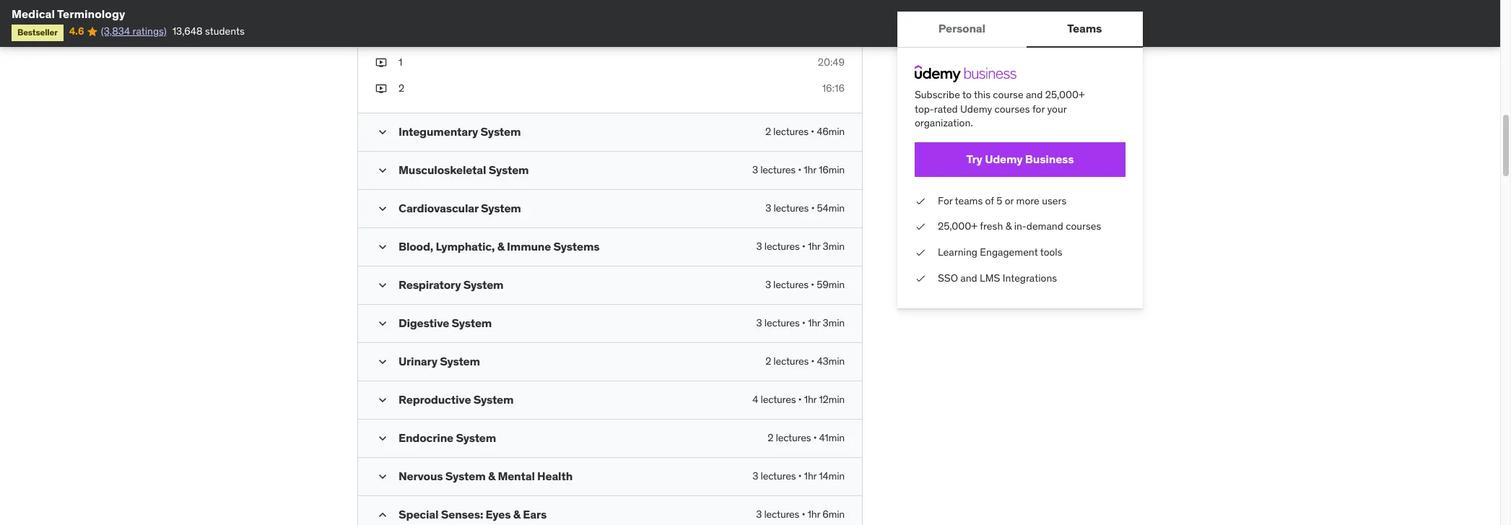 Task type: vqa. For each thing, say whether or not it's contained in the screenshot.


Task type: locate. For each thing, give the bounding box(es) containing it.
system for nervous
[[445, 469, 486, 483]]

small image for reproductive
[[376, 393, 390, 408]]

2 small image from the top
[[376, 278, 390, 293]]

• left 14min
[[798, 470, 802, 483]]

personal
[[939, 21, 986, 36]]

3 small image from the top
[[376, 240, 390, 255]]

lymphatic,
[[436, 239, 495, 254]]

• left 41min
[[814, 431, 817, 444]]

udemy business image
[[915, 65, 1017, 82]]

system for reproductive
[[474, 392, 514, 407]]

and inside the subscribe to this course and 25,000+ top‑rated udemy courses for your organization.
[[1026, 88, 1043, 101]]

• for endocrine system
[[814, 431, 817, 444]]

1 horizontal spatial courses
[[1066, 220, 1102, 233]]

your
[[1048, 102, 1067, 115]]

tools
[[1041, 246, 1063, 259]]

system for cardiovascular
[[481, 201, 521, 216]]

lectures for urinary system
[[774, 355, 809, 368]]

respiratory system
[[399, 278, 504, 292]]

reproductive system
[[399, 392, 514, 407]]

0 vertical spatial 3min
[[823, 240, 845, 253]]

small image
[[376, 125, 390, 140], [376, 202, 390, 216], [376, 240, 390, 255], [376, 317, 390, 331], [376, 355, 390, 369]]

3 for respiratory system
[[766, 278, 771, 291]]

system up cardiovascular system
[[489, 163, 529, 177]]

•
[[811, 125, 815, 138], [798, 164, 802, 177], [811, 202, 815, 215], [802, 240, 806, 253], [811, 278, 815, 291], [802, 317, 806, 330], [811, 355, 815, 368], [798, 393, 802, 406], [814, 431, 817, 444], [798, 470, 802, 483], [802, 508, 806, 521]]

16:16
[[822, 81, 845, 94]]

xsmall image
[[376, 81, 387, 96], [915, 194, 927, 208], [915, 220, 927, 234], [915, 246, 927, 260]]

lectures left 41min
[[776, 431, 811, 444]]

teams
[[1068, 21, 1102, 36]]

• left 43min
[[811, 355, 815, 368]]

14min
[[819, 470, 845, 483]]

6min
[[823, 508, 845, 521]]

and right sso
[[961, 271, 978, 284]]

demand
[[1027, 220, 1064, 233]]

courses inside the subscribe to this course and 25,000+ top‑rated udemy courses for your organization.
[[995, 102, 1030, 115]]

59min
[[817, 278, 845, 291]]

ratings)
[[133, 25, 167, 38]]

eyes
[[486, 507, 511, 522]]

lectures for digestive system
[[765, 317, 800, 330]]

2 3 lectures • 1hr 3min from the top
[[757, 317, 845, 330]]

system down respiratory system
[[452, 316, 492, 330]]

system up 'musculoskeletal system'
[[481, 125, 521, 139]]

0 vertical spatial and
[[1026, 88, 1043, 101]]

0 vertical spatial 3 lectures • 1hr 3min
[[757, 240, 845, 253]]

udemy down the "this"
[[961, 102, 992, 115]]

• left 12min
[[798, 393, 802, 406]]

xsmall image left the 1
[[376, 56, 387, 70]]

3min up 43min
[[823, 317, 845, 330]]

small image left cardiovascular
[[376, 202, 390, 216]]

1hr down "3 lectures • 54min"
[[808, 240, 821, 253]]

1hr left 16min
[[804, 164, 817, 177]]

lectures
[[774, 125, 809, 138], [761, 164, 796, 177], [774, 202, 809, 215], [765, 240, 800, 253], [774, 278, 809, 291], [765, 317, 800, 330], [774, 355, 809, 368], [761, 393, 796, 406], [776, 431, 811, 444], [761, 470, 796, 483], [764, 508, 800, 521]]

1 3min from the top
[[823, 240, 845, 253]]

• for respiratory system
[[811, 278, 815, 291]]

25,000+
[[1046, 88, 1085, 101], [938, 220, 978, 233]]

udemy right try
[[985, 152, 1023, 166]]

small image for blood,
[[376, 240, 390, 255]]

3min down 54min
[[823, 240, 845, 253]]

system up blood, lymphatic, & immune systems
[[481, 201, 521, 216]]

1 small image from the top
[[376, 164, 390, 178]]

5 small image from the top
[[376, 470, 390, 484]]

6 small image from the top
[[376, 508, 390, 522]]

small image for urinary
[[376, 355, 390, 369]]

subscribe to this course and 25,000+ top‑rated udemy courses for your organization.
[[915, 88, 1085, 129]]

system up nervous system & mental health
[[456, 431, 496, 445]]

courses
[[995, 102, 1030, 115], [1066, 220, 1102, 233]]

& left immune
[[497, 239, 505, 254]]

1hr for special senses: eyes & ears
[[808, 508, 820, 521]]

4
[[753, 393, 759, 406]]

• left 59min
[[811, 278, 815, 291]]

courses right demand
[[1066, 220, 1102, 233]]

for
[[1033, 102, 1045, 115]]

3 small image from the top
[[376, 393, 390, 408]]

small image left digestive
[[376, 317, 390, 331]]

3min for digestive system
[[823, 317, 845, 330]]

urinary
[[399, 354, 438, 369]]

1 vertical spatial 25,000+
[[938, 220, 978, 233]]

1hr for musculoskeletal system
[[804, 164, 817, 177]]

lectures up 3 lectures • 1hr 6min
[[761, 470, 796, 483]]

1hr for reproductive system
[[804, 393, 817, 406]]

4 small image from the top
[[376, 431, 390, 446]]

xsmall image
[[376, 56, 387, 70], [915, 271, 927, 285]]

1hr left 14min
[[804, 470, 817, 483]]

lectures down "3 lectures • 59min"
[[765, 317, 800, 330]]

& left mental in the left of the page
[[488, 469, 495, 483]]

systems
[[554, 239, 600, 254]]

senses:
[[441, 507, 483, 522]]

2 up 4 lectures • 1hr 12min
[[766, 355, 771, 368]]

2 3min from the top
[[823, 317, 845, 330]]

5 small image from the top
[[376, 355, 390, 369]]

and up for
[[1026, 88, 1043, 101]]

• left 54min
[[811, 202, 815, 215]]

bestseller
[[17, 27, 58, 38]]

fresh
[[980, 220, 1003, 233]]

small image left special
[[376, 508, 390, 522]]

• left 46min
[[811, 125, 815, 138]]

3 lectures • 1hr 3min
[[757, 240, 845, 253], [757, 317, 845, 330]]

small image left the blood, at top
[[376, 240, 390, 255]]

0 vertical spatial xsmall image
[[376, 56, 387, 70]]

13,648 students
[[172, 25, 245, 38]]

• for nervous system & mental health
[[798, 470, 802, 483]]

43min
[[817, 355, 845, 368]]

1 3 lectures • 1hr 3min from the top
[[757, 240, 845, 253]]

• left 6min
[[802, 508, 806, 521]]

lectures up "3 lectures • 59min"
[[765, 240, 800, 253]]

25,000+ up learning
[[938, 220, 978, 233]]

special senses: eyes & ears
[[399, 507, 547, 522]]

3 lectures • 59min
[[766, 278, 845, 291]]

system for digestive
[[452, 316, 492, 330]]

25,000+ inside the subscribe to this course and 25,000+ top‑rated udemy courses for your organization.
[[1046, 88, 1085, 101]]

small image for nervous
[[376, 470, 390, 484]]

small image
[[376, 164, 390, 178], [376, 278, 390, 293], [376, 393, 390, 408], [376, 431, 390, 446], [376, 470, 390, 484], [376, 508, 390, 522]]

top‑rated
[[915, 102, 958, 115]]

• for special senses: eyes & ears
[[802, 508, 806, 521]]

1hr for digestive system
[[808, 317, 821, 330]]

personal button
[[898, 12, 1027, 46]]

1hr left 12min
[[804, 393, 817, 406]]

3 lectures • 1hr 14min
[[753, 470, 845, 483]]

0 vertical spatial udemy
[[961, 102, 992, 115]]

small image for special
[[376, 508, 390, 522]]

4 small image from the top
[[376, 317, 390, 331]]

0 horizontal spatial courses
[[995, 102, 1030, 115]]

2
[[399, 81, 405, 94], [765, 125, 771, 138], [766, 355, 771, 368], [768, 431, 774, 444]]

3 lectures • 1hr 3min down "3 lectures • 59min"
[[757, 317, 845, 330]]

digestive system
[[399, 316, 492, 330]]

1 horizontal spatial 25,000+
[[1046, 88, 1085, 101]]

small image left urinary
[[376, 355, 390, 369]]

• for urinary system
[[811, 355, 815, 368]]

46min
[[817, 125, 845, 138]]

3 for cardiovascular system
[[766, 202, 772, 215]]

• down "3 lectures • 59min"
[[802, 317, 806, 330]]

organization.
[[915, 116, 973, 129]]

small image for cardiovascular
[[376, 202, 390, 216]]

lectures for special senses: eyes & ears
[[764, 508, 800, 521]]

&
[[1006, 220, 1012, 233], [497, 239, 505, 254], [488, 469, 495, 483], [513, 507, 521, 522]]

1 vertical spatial and
[[961, 271, 978, 284]]

0 vertical spatial courses
[[995, 102, 1030, 115]]

system
[[481, 125, 521, 139], [489, 163, 529, 177], [481, 201, 521, 216], [464, 278, 504, 292], [452, 316, 492, 330], [440, 354, 480, 369], [474, 392, 514, 407], [456, 431, 496, 445], [445, 469, 486, 483]]

system for endocrine
[[456, 431, 496, 445]]

business
[[1025, 152, 1074, 166]]

3 lectures • 1hr 3min for blood, lymphatic, & immune systems
[[757, 240, 845, 253]]

small image left the 'reproductive'
[[376, 393, 390, 408]]

1hr up 2 lectures • 43min
[[808, 317, 821, 330]]

0 vertical spatial 25,000+
[[1046, 88, 1085, 101]]

system for urinary
[[440, 354, 480, 369]]

2 up 3 lectures • 1hr 14min
[[768, 431, 774, 444]]

3
[[753, 164, 758, 177], [766, 202, 772, 215], [757, 240, 762, 253], [766, 278, 771, 291], [757, 317, 762, 330], [753, 470, 759, 483], [756, 508, 762, 521]]

small image left nervous
[[376, 470, 390, 484]]

1 horizontal spatial xsmall image
[[915, 271, 927, 285]]

system up "senses:"
[[445, 469, 486, 483]]

1 small image from the top
[[376, 125, 390, 140]]

lectures up 3 lectures • 1hr 16min
[[774, 125, 809, 138]]

1 vertical spatial 3 lectures • 1hr 3min
[[757, 317, 845, 330]]

• for cardiovascular system
[[811, 202, 815, 215]]

learning engagement tools
[[938, 246, 1063, 259]]

and
[[1026, 88, 1043, 101], [961, 271, 978, 284]]

25,000+ up your
[[1046, 88, 1085, 101]]

or
[[1005, 194, 1014, 207]]

• up "3 lectures • 59min"
[[802, 240, 806, 253]]

courses down course
[[995, 102, 1030, 115]]

• for reproductive system
[[798, 393, 802, 406]]

learning
[[938, 246, 978, 259]]

2 for urinary system
[[766, 355, 771, 368]]

lectures down 3 lectures • 1hr 16min
[[774, 202, 809, 215]]

system right the 'reproductive'
[[474, 392, 514, 407]]

1hr
[[804, 164, 817, 177], [808, 240, 821, 253], [808, 317, 821, 330], [804, 393, 817, 406], [804, 470, 817, 483], [808, 508, 820, 521]]

lectures for blood, lymphatic, & immune systems
[[765, 240, 800, 253]]

lectures down 2 lectures • 46min
[[761, 164, 796, 177]]

lectures up 4 lectures • 1hr 12min
[[774, 355, 809, 368]]

& left in-
[[1006, 220, 1012, 233]]

0 horizontal spatial and
[[961, 271, 978, 284]]

small image left the endocrine
[[376, 431, 390, 446]]

try udemy business link
[[915, 142, 1126, 177]]

terminology
[[57, 7, 125, 21]]

(3,834 ratings)
[[101, 25, 167, 38]]

2 up 3 lectures • 1hr 16min
[[765, 125, 771, 138]]

subscribe
[[915, 88, 961, 101]]

blood,
[[399, 239, 433, 254]]

lectures right 4
[[761, 393, 796, 406]]

xsmall image left sso
[[915, 271, 927, 285]]

1hr left 6min
[[808, 508, 820, 521]]

integumentary system
[[399, 125, 521, 139]]

system up reproductive system
[[440, 354, 480, 369]]

& for immune
[[497, 239, 505, 254]]

1hr for nervous system & mental health
[[804, 470, 817, 483]]

lectures down 3 lectures • 1hr 14min
[[764, 508, 800, 521]]

small image left musculoskeletal
[[376, 164, 390, 178]]

1 horizontal spatial and
[[1026, 88, 1043, 101]]

system down blood, lymphatic, & immune systems
[[464, 278, 504, 292]]

• left 16min
[[798, 164, 802, 177]]

integumentary
[[399, 125, 478, 139]]

for
[[938, 194, 953, 207]]

lectures left 59min
[[774, 278, 809, 291]]

small image left integumentary
[[376, 125, 390, 140]]

lectures for endocrine system
[[776, 431, 811, 444]]

1 vertical spatial 3min
[[823, 317, 845, 330]]

small image left respiratory
[[376, 278, 390, 293]]

tab list
[[898, 12, 1143, 48]]

special
[[399, 507, 439, 522]]

3 lectures • 1hr 3min up "3 lectures • 59min"
[[757, 240, 845, 253]]

xsmall image for learning
[[915, 246, 927, 260]]

20:49
[[818, 56, 845, 69]]

2 small image from the top
[[376, 202, 390, 216]]

cardiovascular system
[[399, 201, 521, 216]]



Task type: describe. For each thing, give the bounding box(es) containing it.
musculoskeletal
[[399, 163, 486, 177]]

2 for endocrine system
[[768, 431, 774, 444]]

3 lectures • 1hr 6min
[[756, 508, 845, 521]]

54min
[[817, 202, 845, 215]]

engagement
[[980, 246, 1038, 259]]

2 for integumentary system
[[765, 125, 771, 138]]

respiratory
[[399, 278, 461, 292]]

3 for nervous system & mental health
[[753, 470, 759, 483]]

small image for integumentary
[[376, 125, 390, 140]]

sso and lms integrations
[[938, 271, 1057, 284]]

small image for endocrine
[[376, 431, 390, 446]]

1 vertical spatial udemy
[[985, 152, 1023, 166]]

lectures for integumentary system
[[774, 125, 809, 138]]

& for in-
[[1006, 220, 1012, 233]]

teams button
[[1027, 12, 1143, 46]]

& left ears
[[513, 507, 521, 522]]

system for integumentary
[[481, 125, 521, 139]]

blood, lymphatic, & immune systems
[[399, 239, 600, 254]]

1 vertical spatial xsmall image
[[915, 271, 927, 285]]

teams
[[955, 194, 983, 207]]

3 lectures • 1hr 16min
[[753, 164, 845, 177]]

integrations
[[1003, 271, 1057, 284]]

cardiovascular
[[399, 201, 479, 216]]

sso
[[938, 271, 958, 284]]

musculoskeletal system
[[399, 163, 529, 177]]

3 lectures • 54min
[[766, 202, 845, 215]]

lectures for reproductive system
[[761, 393, 796, 406]]

for teams of 5 or more users
[[938, 194, 1067, 207]]

reproductive
[[399, 392, 471, 407]]

1
[[399, 56, 403, 69]]

urinary system
[[399, 354, 480, 369]]

41min
[[819, 431, 845, 444]]

2 lectures • 41min
[[768, 431, 845, 444]]

in-
[[1014, 220, 1027, 233]]

this
[[974, 88, 991, 101]]

tab list containing personal
[[898, 12, 1143, 48]]

2 down the 1
[[399, 81, 405, 94]]

25,000+ fresh & in-demand courses
[[938, 220, 1102, 233]]

• for integumentary system
[[811, 125, 815, 138]]

xsmall image for for
[[915, 194, 927, 208]]

nervous
[[399, 469, 443, 483]]

medical
[[12, 7, 55, 21]]

4 lectures • 1hr 12min
[[753, 393, 845, 406]]

0 horizontal spatial 25,000+
[[938, 220, 978, 233]]

ears
[[523, 507, 547, 522]]

users
[[1042, 194, 1067, 207]]

try
[[967, 152, 983, 166]]

digestive
[[399, 316, 449, 330]]

16min
[[819, 164, 845, 177]]

• for digestive system
[[802, 317, 806, 330]]

13,648
[[172, 25, 203, 38]]

lectures for nervous system & mental health
[[761, 470, 796, 483]]

nervous system & mental health
[[399, 469, 573, 483]]

& for mental
[[488, 469, 495, 483]]

• for musculoskeletal system
[[798, 164, 802, 177]]

3 for special senses: eyes & ears
[[756, 508, 762, 521]]

2 lectures • 43min
[[766, 355, 845, 368]]

3min for blood, lymphatic, & immune systems
[[823, 240, 845, 253]]

(3,834
[[101, 25, 130, 38]]

small image for respiratory
[[376, 278, 390, 293]]

xsmall image for 25,000+
[[915, 220, 927, 234]]

2 lectures • 46min
[[765, 125, 845, 138]]

lectures for cardiovascular system
[[774, 202, 809, 215]]

small image for digestive
[[376, 317, 390, 331]]

1hr for blood, lymphatic, & immune systems
[[808, 240, 821, 253]]

of
[[986, 194, 994, 207]]

system for musculoskeletal
[[489, 163, 529, 177]]

3 lectures • 1hr 3min for digestive system
[[757, 317, 845, 330]]

course
[[993, 88, 1024, 101]]

1 vertical spatial courses
[[1066, 220, 1102, 233]]

3 for blood, lymphatic, & immune systems
[[757, 240, 762, 253]]

3 for musculoskeletal system
[[753, 164, 758, 177]]

immune
[[507, 239, 551, 254]]

system for respiratory
[[464, 278, 504, 292]]

lectures for respiratory system
[[774, 278, 809, 291]]

medical terminology
[[12, 7, 125, 21]]

• for blood, lymphatic, & immune systems
[[802, 240, 806, 253]]

udemy inside the subscribe to this course and 25,000+ top‑rated udemy courses for your organization.
[[961, 102, 992, 115]]

0 horizontal spatial xsmall image
[[376, 56, 387, 70]]

mental
[[498, 469, 535, 483]]

students
[[205, 25, 245, 38]]

try udemy business
[[967, 152, 1074, 166]]

lectures for musculoskeletal system
[[761, 164, 796, 177]]

lms
[[980, 271, 1001, 284]]

more
[[1017, 194, 1040, 207]]

4.6
[[69, 25, 84, 38]]

to
[[963, 88, 972, 101]]

endocrine
[[399, 431, 454, 445]]

small image for musculoskeletal
[[376, 164, 390, 178]]

5
[[997, 194, 1003, 207]]

12min
[[819, 393, 845, 406]]

endocrine system
[[399, 431, 496, 445]]

health
[[537, 469, 573, 483]]

3 for digestive system
[[757, 317, 762, 330]]



